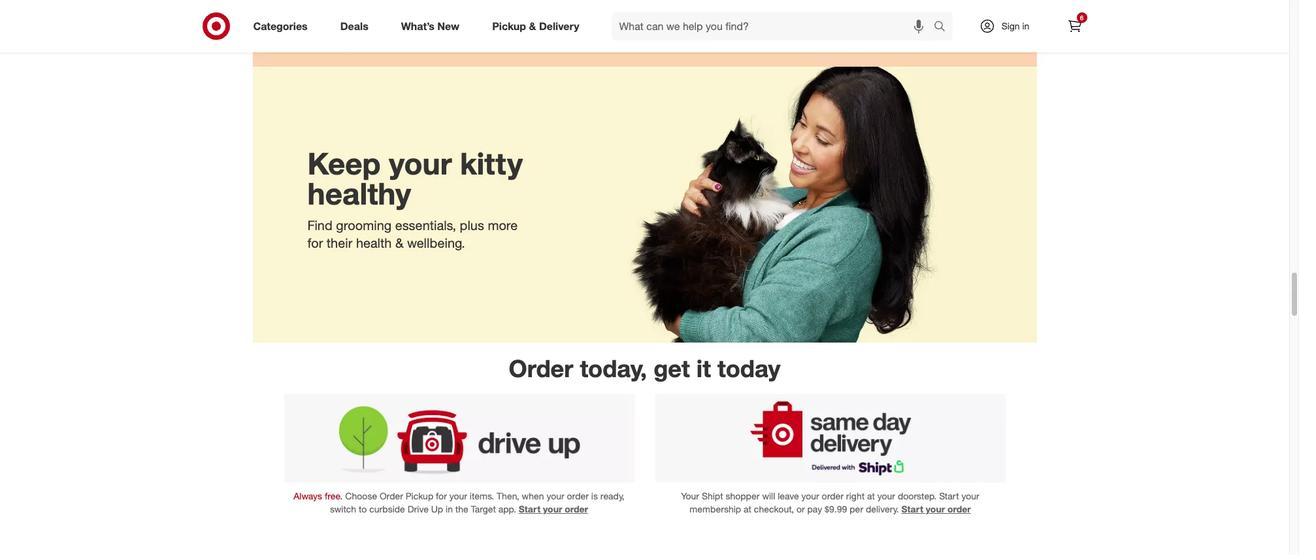 Task type: vqa. For each thing, say whether or not it's contained in the screenshot.
ready,
yes



Task type: describe. For each thing, give the bounding box(es) containing it.
kitty
[[460, 145, 523, 182]]

pickup inside the choose order pickup for your items. then, when your order is ready, switch to curbside drive up in the target app.
[[406, 491, 434, 502]]

health
[[356, 235, 392, 251]]

app.
[[499, 504, 516, 515]]

switch
[[330, 504, 356, 515]]

in inside the choose order pickup for your items. then, when your order is ready, switch to curbside drive up in the target app.
[[446, 504, 453, 515]]

1 vertical spatial at
[[744, 504, 752, 515]]

new
[[438, 19, 460, 32]]

for inside keep your kitty healthy find grooming essentials, plus more for their health & wellbeing.
[[308, 235, 323, 251]]

for inside the choose order pickup for your items. then, when your order is ready, switch to curbside drive up in the target app.
[[436, 491, 447, 502]]

search
[[928, 21, 960, 34]]

today,
[[580, 354, 647, 383]]

categories
[[253, 19, 308, 32]]

pickup & delivery
[[492, 19, 580, 32]]

0 vertical spatial at
[[868, 491, 876, 502]]

your up delivery.
[[878, 491, 896, 502]]

checkout,
[[755, 504, 795, 515]]

what's new
[[401, 19, 460, 32]]

when
[[522, 491, 544, 502]]

your up pay
[[802, 491, 820, 502]]

choose
[[345, 491, 377, 502]]

doorstep.
[[898, 491, 937, 502]]

your up the
[[450, 491, 467, 502]]

will
[[763, 491, 776, 502]]

leave
[[778, 491, 799, 502]]

your right doorstep.
[[962, 491, 980, 502]]

sign in link
[[969, 12, 1051, 41]]

pay
[[808, 504, 823, 515]]

What can we help you find? suggestions appear below search field
[[612, 12, 937, 41]]

& left delivery in the left top of the page
[[529, 19, 537, 32]]

search button
[[928, 12, 960, 43]]

delivery
[[539, 19, 580, 32]]

& right leashes
[[847, 27, 857, 45]]

carriers & travel accessories link
[[274, 0, 645, 46]]

1 start your order from the left
[[519, 504, 588, 515]]

your inside keep your kitty healthy find grooming essentials, plus more for their health & wellbeing.
[[389, 145, 452, 182]]

order inside the choose order pickup for your items. then, when your order is ready, switch to curbside drive up in the target app.
[[567, 491, 589, 502]]

shopper
[[726, 491, 760, 502]]

drive
[[408, 504, 429, 515]]

more
[[488, 217, 518, 233]]

collars,
[[724, 27, 779, 45]]

categories link
[[242, 12, 324, 41]]

or
[[797, 504, 805, 515]]

the
[[456, 504, 469, 515]]

harnesses
[[861, 27, 937, 45]]

today
[[718, 354, 781, 383]]

plus
[[460, 217, 484, 233]]

same day delivery. delivered by shipt. image
[[656, 395, 1006, 482]]

keep your kitty healthy find grooming essentials, plus more for their health & wellbeing.
[[308, 145, 523, 251]]

collars, leashes & harnesses
[[724, 27, 937, 45]]

carriers & travel accessories
[[354, 27, 565, 45]]

your down when
[[543, 504, 563, 515]]

wellbeing.
[[407, 235, 465, 251]]

shipt
[[702, 491, 724, 502]]

order today, get it today
[[509, 354, 781, 383]]

0 vertical spatial order
[[509, 354, 574, 383]]

$9.99
[[825, 504, 848, 515]]

then,
[[497, 491, 520, 502]]

0 vertical spatial pickup
[[492, 19, 526, 32]]

collars, leashes & harnesses link
[[645, 0, 1017, 46]]

always
[[294, 491, 322, 502]]

order inside your shipt shopper will leave your order right at your doorstep. start your membership at checkout, or pay $9.99 per delivery.
[[822, 491, 844, 502]]

drive up image
[[284, 395, 635, 482]]

always free.
[[294, 491, 343, 502]]



Task type: locate. For each thing, give the bounding box(es) containing it.
in
[[1023, 20, 1030, 31], [446, 504, 453, 515]]

delivery.
[[866, 504, 900, 515]]

1 vertical spatial pickup
[[406, 491, 434, 502]]

2 start your order from the left
[[902, 504, 972, 515]]

order
[[567, 491, 589, 502], [822, 491, 844, 502], [565, 504, 588, 515], [948, 504, 972, 515]]

in right sign
[[1023, 20, 1030, 31]]

1 vertical spatial order
[[380, 491, 403, 502]]

0 horizontal spatial start your order
[[519, 504, 588, 515]]

at
[[868, 491, 876, 502], [744, 504, 752, 515]]

start your order
[[519, 504, 588, 515], [902, 504, 972, 515]]

start
[[940, 491, 960, 502], [519, 504, 541, 515], [902, 504, 924, 515]]

curbside
[[370, 504, 405, 515]]

1 horizontal spatial for
[[436, 491, 447, 502]]

start right doorstep.
[[940, 491, 960, 502]]

your down doorstep.
[[926, 504, 946, 515]]

6 link
[[1061, 12, 1090, 41]]

& inside keep your kitty healthy find grooming essentials, plus more for their health & wellbeing.
[[396, 235, 404, 251]]

at right right
[[868, 491, 876, 502]]

per
[[850, 504, 864, 515]]

your shipt shopper will leave your order right at your doorstep. start your membership at checkout, or pay $9.99 per delivery.
[[682, 491, 980, 515]]

1 vertical spatial for
[[436, 491, 447, 502]]

it
[[697, 354, 711, 383]]

deals link
[[329, 12, 385, 41]]

your right when
[[547, 491, 565, 502]]

& right 'health'
[[396, 235, 404, 251]]

pickup
[[492, 19, 526, 32], [406, 491, 434, 502]]

& left new
[[416, 27, 427, 45]]

1 horizontal spatial order
[[509, 354, 574, 383]]

for
[[308, 235, 323, 251], [436, 491, 447, 502]]

1 horizontal spatial at
[[868, 491, 876, 502]]

&
[[529, 19, 537, 32], [416, 27, 427, 45], [847, 27, 857, 45], [396, 235, 404, 251]]

pickup left delivery in the left top of the page
[[492, 19, 526, 32]]

0 horizontal spatial at
[[744, 504, 752, 515]]

0 vertical spatial for
[[308, 235, 323, 251]]

2 horizontal spatial start
[[940, 491, 960, 502]]

free.
[[325, 491, 343, 502]]

order
[[509, 354, 574, 383], [380, 491, 403, 502]]

carriers
[[354, 27, 412, 45]]

1 horizontal spatial in
[[1023, 20, 1030, 31]]

keep
[[308, 145, 381, 182]]

0 horizontal spatial pickup
[[406, 491, 434, 502]]

essentials,
[[395, 217, 456, 233]]

travel
[[431, 27, 472, 45]]

sign
[[1002, 20, 1020, 31]]

for down find
[[308, 235, 323, 251]]

accessories
[[477, 27, 565, 45]]

ready,
[[601, 491, 625, 502]]

get
[[654, 354, 690, 383]]

0 horizontal spatial in
[[446, 504, 453, 515]]

what's new link
[[390, 12, 476, 41]]

in right up
[[446, 504, 453, 515]]

deals
[[341, 19, 369, 32]]

0 horizontal spatial for
[[308, 235, 323, 251]]

up
[[431, 504, 443, 515]]

find
[[308, 217, 333, 233]]

start down doorstep.
[[902, 504, 924, 515]]

membership
[[690, 504, 742, 515]]

leashes
[[783, 27, 843, 45]]

start inside your shipt shopper will leave your order right at your doorstep. start your membership at checkout, or pay $9.99 per delivery.
[[940, 491, 960, 502]]

1 horizontal spatial start your order
[[902, 504, 972, 515]]

what's
[[401, 19, 435, 32]]

grooming
[[336, 217, 392, 233]]

1 horizontal spatial start
[[902, 504, 924, 515]]

start your order down when
[[519, 504, 588, 515]]

sign in
[[1002, 20, 1030, 31]]

right
[[847, 491, 865, 502]]

order inside the choose order pickup for your items. then, when your order is ready, switch to curbside drive up in the target app.
[[380, 491, 403, 502]]

0 vertical spatial in
[[1023, 20, 1030, 31]]

healthy
[[308, 175, 411, 212]]

pickup up drive
[[406, 491, 434, 502]]

their
[[327, 235, 353, 251]]

your
[[682, 491, 700, 502]]

choose order pickup for your items. then, when your order is ready, switch to curbside drive up in the target app.
[[330, 491, 625, 515]]

pickup & delivery link
[[481, 12, 596, 41]]

start your order down doorstep.
[[902, 504, 972, 515]]

to
[[359, 504, 367, 515]]

6
[[1081, 14, 1084, 22]]

start down when
[[519, 504, 541, 515]]

target
[[471, 504, 496, 515]]

1 horizontal spatial pickup
[[492, 19, 526, 32]]

0 horizontal spatial order
[[380, 491, 403, 502]]

for up up
[[436, 491, 447, 502]]

at down shopper
[[744, 504, 752, 515]]

items.
[[470, 491, 494, 502]]

your up "essentials,"
[[389, 145, 452, 182]]

your
[[389, 145, 452, 182], [450, 491, 467, 502], [547, 491, 565, 502], [802, 491, 820, 502], [878, 491, 896, 502], [962, 491, 980, 502], [543, 504, 563, 515], [926, 504, 946, 515]]

1 vertical spatial in
[[446, 504, 453, 515]]

is
[[592, 491, 598, 502]]

0 horizontal spatial start
[[519, 504, 541, 515]]



